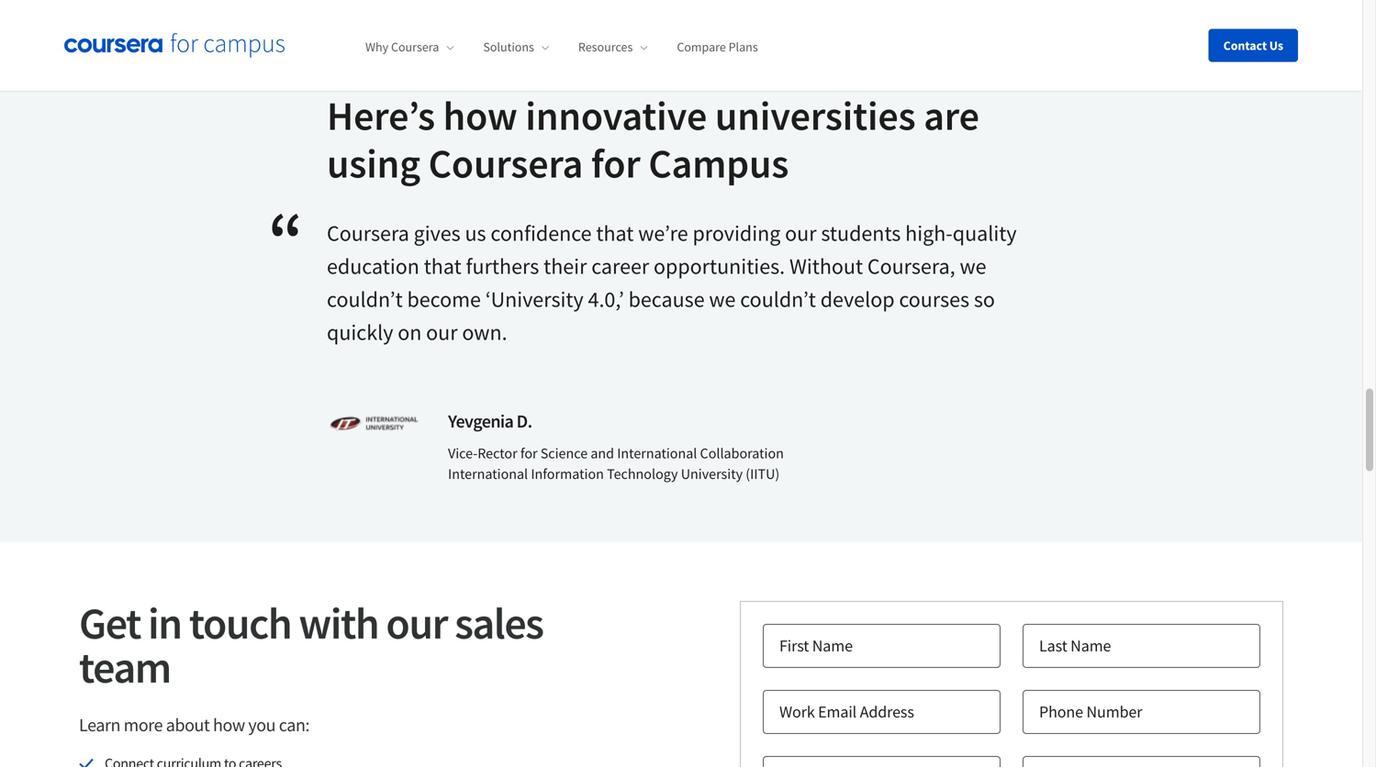 Task type: vqa. For each thing, say whether or not it's contained in the screenshot.
INTERNATIONAL INFORMATION TECHNOLOGY UNIVERSITY (IITU) Image
yes



Task type: describe. For each thing, give the bounding box(es) containing it.
address
[[860, 702, 914, 723]]

we're
[[638, 220, 688, 247]]

1 vertical spatial our
[[426, 319, 458, 346]]

get in touch with our sales team
[[79, 596, 543, 695]]

more
[[124, 714, 163, 737]]

name for first name
[[812, 636, 853, 657]]

for inside 'vice-rector for science and international collaboration international information technology university (iitu)'
[[520, 444, 538, 463]]

Phone Number telephone field
[[1023, 690, 1261, 735]]

international information technology university (iitu) image
[[327, 408, 419, 442]]

education
[[327, 253, 419, 280]]

Institution Name text field
[[1023, 757, 1261, 768]]

students
[[821, 220, 901, 247]]

work email address
[[779, 702, 914, 723]]

in
[[148, 596, 182, 651]]

are
[[924, 90, 980, 141]]

about
[[166, 714, 210, 737]]

sales
[[455, 596, 543, 651]]

d.
[[517, 410, 532, 433]]

yevgenia d.
[[448, 410, 532, 433]]

First Name text field
[[763, 624, 1001, 668]]

1 horizontal spatial international
[[617, 444, 697, 463]]

collaboration
[[700, 444, 784, 463]]

last
[[1039, 636, 1067, 657]]

coursera,
[[867, 253, 955, 280]]

phone number
[[1039, 702, 1142, 723]]

1 vertical spatial how
[[213, 714, 245, 737]]

here's how innovative universities are using coursera for campus
[[327, 90, 980, 189]]

0 horizontal spatial international
[[448, 465, 528, 483]]

furthers
[[466, 253, 539, 280]]

resources
[[578, 39, 633, 55]]

team
[[79, 640, 171, 695]]

yevgenia
[[448, 410, 513, 433]]

1 couldn't from the left
[[327, 286, 403, 313]]

1 vertical spatial that
[[424, 253, 462, 280]]

without
[[790, 253, 863, 280]]

providing
[[693, 220, 781, 247]]

name for last name
[[1071, 636, 1111, 657]]

get
[[79, 596, 140, 651]]

science
[[541, 444, 588, 463]]

how inside here's how innovative universities are using coursera for campus
[[443, 90, 518, 141]]

vice-rector for science and international collaboration international information technology university (iitu)
[[448, 444, 784, 483]]

touch
[[189, 596, 291, 651]]

on
[[398, 319, 422, 346]]

gives
[[414, 220, 461, 247]]

information
[[531, 465, 604, 483]]

compare
[[677, 39, 726, 55]]

compare plans link
[[677, 39, 758, 55]]

rector
[[478, 444, 517, 463]]

technology
[[607, 465, 678, 483]]

1 horizontal spatial we
[[960, 253, 986, 280]]

1 vertical spatial we
[[709, 286, 736, 313]]

0 vertical spatial our
[[785, 220, 817, 247]]

confidence
[[491, 220, 592, 247]]

plans
[[729, 39, 758, 55]]

here's
[[327, 90, 435, 141]]

coursera inside here's how innovative universities are using coursera for campus
[[428, 138, 583, 189]]

first
[[779, 636, 809, 657]]

own.
[[462, 319, 507, 346]]

our inside get in touch with our sales team
[[386, 596, 447, 651]]

and
[[591, 444, 614, 463]]



Task type: locate. For each thing, give the bounding box(es) containing it.
1 horizontal spatial that
[[596, 220, 634, 247]]

our
[[785, 220, 817, 247], [426, 319, 458, 346], [386, 596, 447, 651]]

name
[[812, 636, 853, 657], [1071, 636, 1111, 657]]

0 horizontal spatial name
[[812, 636, 853, 657]]

coursera
[[391, 39, 439, 55], [428, 138, 583, 189], [327, 220, 409, 247]]

for inside here's how innovative universities are using coursera for campus
[[591, 138, 641, 189]]

university
[[681, 465, 743, 483]]

for right rector
[[520, 444, 538, 463]]

vice-
[[448, 444, 478, 463]]

0 horizontal spatial that
[[424, 253, 462, 280]]

number
[[1087, 702, 1142, 723]]

how down solutions
[[443, 90, 518, 141]]

coursera up us
[[428, 138, 583, 189]]

how
[[443, 90, 518, 141], [213, 714, 245, 737]]

why coursera
[[365, 39, 439, 55]]

learn
[[79, 714, 120, 737]]

opportunities.
[[654, 253, 785, 280]]

with
[[299, 596, 378, 651]]

coursera for campus image
[[64, 33, 285, 58]]

couldn't down without
[[740, 286, 816, 313]]

we up so
[[960, 253, 986, 280]]

we down opportunities.
[[709, 286, 736, 313]]

0 horizontal spatial couldn't
[[327, 286, 403, 313]]

quickly
[[327, 319, 393, 346]]

our right with
[[386, 596, 447, 651]]

1 vertical spatial for
[[520, 444, 538, 463]]

high-
[[905, 220, 953, 247]]

0 horizontal spatial for
[[520, 444, 538, 463]]

1 horizontal spatial for
[[591, 138, 641, 189]]

coursera up education at the left of the page
[[327, 220, 409, 247]]

contact
[[1223, 37, 1267, 54]]

name right first
[[812, 636, 853, 657]]

0 vertical spatial international
[[617, 444, 697, 463]]

coursera gives us confidence that we're providing our students high-quality education that furthers their career opportunities. without coursera, we couldn't become 'university 4.0,' because we couldn't develop courses so quickly on our own.
[[327, 220, 1017, 346]]

0 vertical spatial that
[[596, 220, 634, 247]]

their
[[544, 253, 587, 280]]

last name
[[1039, 636, 1111, 657]]

1 horizontal spatial how
[[443, 90, 518, 141]]

1 vertical spatial international
[[448, 465, 528, 483]]

international up technology
[[617, 444, 697, 463]]

0 vertical spatial we
[[960, 253, 986, 280]]

contact us
[[1223, 37, 1283, 54]]

so
[[974, 286, 995, 313]]

solutions link
[[483, 39, 549, 55]]

0 horizontal spatial how
[[213, 714, 245, 737]]

resources link
[[578, 39, 648, 55]]

how left you
[[213, 714, 245, 737]]

solutions
[[483, 39, 534, 55]]

'university
[[485, 286, 584, 313]]

become
[[407, 286, 481, 313]]

1 horizontal spatial couldn't
[[740, 286, 816, 313]]

0 vertical spatial coursera
[[391, 39, 439, 55]]

develop
[[821, 286, 895, 313]]

phone
[[1039, 702, 1083, 723]]

1 vertical spatial coursera
[[428, 138, 583, 189]]

1 name from the left
[[812, 636, 853, 657]]

because
[[629, 286, 705, 313]]

contact us button
[[1209, 29, 1298, 62]]

2 couldn't from the left
[[740, 286, 816, 313]]

name right the last
[[1071, 636, 1111, 657]]

0 horizontal spatial we
[[709, 286, 736, 313]]

you
[[248, 714, 276, 737]]

for
[[591, 138, 641, 189], [520, 444, 538, 463]]

2 vertical spatial coursera
[[327, 220, 409, 247]]

coursera inside the coursera gives us confidence that we're providing our students high-quality education that furthers their career opportunities. without coursera, we couldn't become 'university 4.0,' because we couldn't develop courses so quickly on our own.
[[327, 220, 409, 247]]

2 name from the left
[[1071, 636, 1111, 657]]

learn more about how you can:
[[79, 714, 309, 737]]

Last Name text field
[[1023, 624, 1261, 668]]

4.0,'
[[588, 286, 624, 313]]

work
[[779, 702, 815, 723]]

why
[[365, 39, 389, 55]]

using
[[327, 138, 420, 189]]

2 vertical spatial our
[[386, 596, 447, 651]]

us
[[465, 220, 486, 247]]

that up career
[[596, 220, 634, 247]]

our up without
[[785, 220, 817, 247]]

quality
[[953, 220, 1017, 247]]

coursera right 'why'
[[391, 39, 439, 55]]

international
[[617, 444, 697, 463], [448, 465, 528, 483]]

campus
[[649, 138, 789, 189]]

couldn't up the quickly
[[327, 286, 403, 313]]

1 horizontal spatial name
[[1071, 636, 1111, 657]]

courses
[[899, 286, 970, 313]]

us
[[1270, 37, 1283, 54]]

Work Email Address email field
[[763, 690, 1001, 735]]

career
[[591, 253, 649, 280]]

couldn't
[[327, 286, 403, 313], [740, 286, 816, 313]]

can:
[[279, 714, 309, 737]]

first name
[[779, 636, 853, 657]]

our right on
[[426, 319, 458, 346]]

that up become
[[424, 253, 462, 280]]

for up we're
[[591, 138, 641, 189]]

innovative
[[526, 90, 707, 141]]

universities
[[715, 90, 916, 141]]

that
[[596, 220, 634, 247], [424, 253, 462, 280]]

0 vertical spatial for
[[591, 138, 641, 189]]

(iitu)
[[746, 465, 780, 483]]

we
[[960, 253, 986, 280], [709, 286, 736, 313]]

compare plans
[[677, 39, 758, 55]]

email
[[818, 702, 857, 723]]

why coursera link
[[365, 39, 454, 55]]

international down rector
[[448, 465, 528, 483]]

0 vertical spatial how
[[443, 90, 518, 141]]



